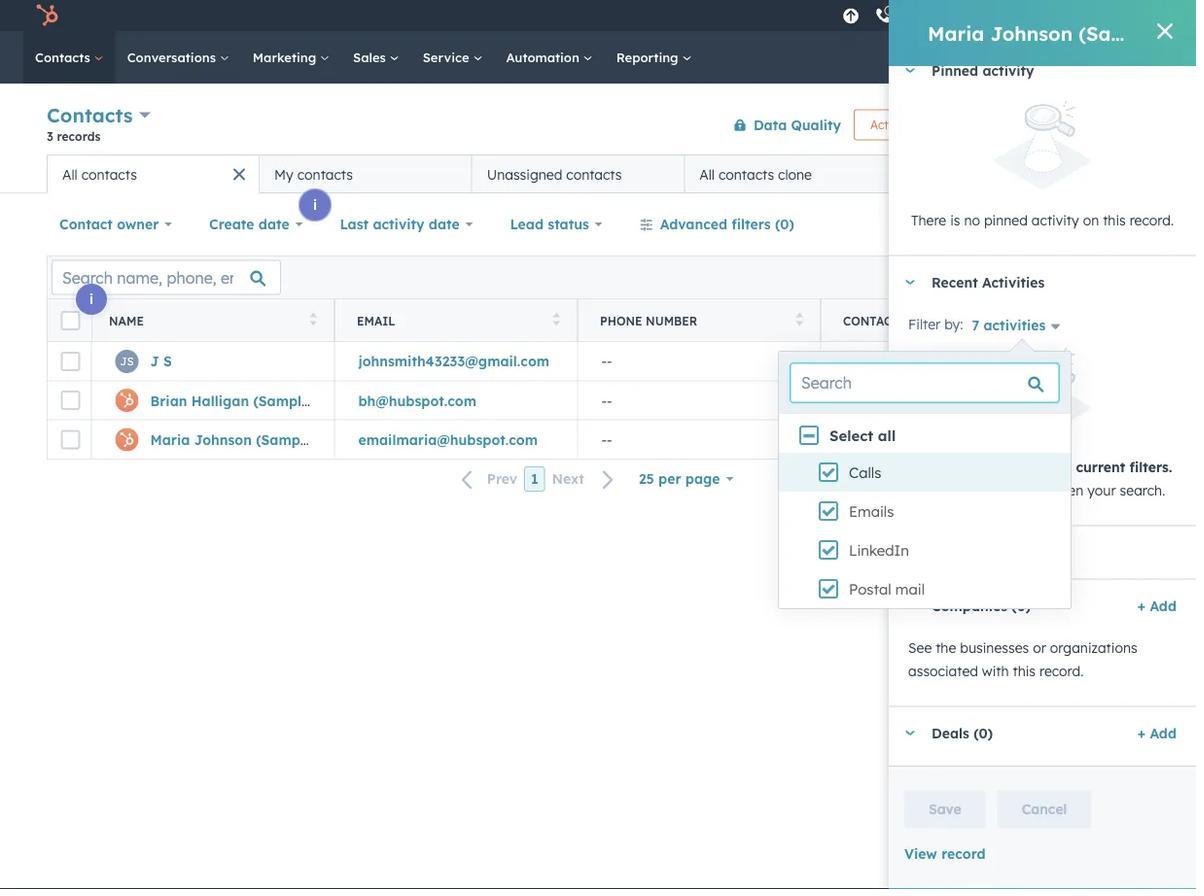 Task type: describe. For each thing, give the bounding box(es) containing it.
no
[[913, 459, 932, 476]]

johnsmith button
[[1051, 0, 1171, 31]]

current
[[1076, 459, 1126, 476]]

associated
[[908, 663, 978, 680]]

quality
[[791, 116, 841, 133]]

sales link
[[341, 31, 411, 84]]

filter
[[908, 316, 941, 333]]

lead status button
[[497, 205, 615, 244]]

companies
[[932, 598, 1008, 615]]

is
[[950, 211, 960, 228]]

0 horizontal spatial i button
[[76, 284, 107, 315]]

advanced filters (0) button
[[627, 205, 807, 244]]

contacts button
[[47, 101, 151, 129]]

add for companies (0)
[[1150, 598, 1177, 615]]

johnson for maria johnson (sample con
[[991, 21, 1073, 45]]

this inside see the businesses or organizations associated with this record.
[[1013, 663, 1036, 680]]

organizations
[[1050, 640, 1138, 657]]

last activity date
[[340, 216, 460, 233]]

deals (0)
[[932, 725, 993, 742]]

phone number
[[600, 314, 698, 328]]

lead
[[510, 216, 544, 233]]

1 horizontal spatial i button
[[300, 190, 331, 221]]

data quality
[[754, 116, 841, 133]]

contacts banner
[[47, 100, 1150, 155]]

pagination navigation
[[450, 467, 626, 493]]

view
[[970, 165, 1001, 182]]

activity inside alert
[[1032, 211, 1079, 228]]

(4/5)
[[1005, 165, 1041, 182]]

add view (4/5)
[[939, 165, 1041, 182]]

emailmaria@hubspot.com link
[[358, 431, 538, 448]]

brian halligan (sample contact) link
[[150, 392, 372, 409]]

maria johnson (sample contact)
[[150, 431, 375, 448]]

activity for pinned activity
[[983, 62, 1034, 79]]

unassigned button for emailmaria@hubspot.com
[[821, 420, 1064, 459]]

caret image for recent
[[905, 280, 916, 285]]

smith
[[915, 353, 953, 370]]

close image
[[1157, 23, 1173, 39]]

0 vertical spatial contacts
[[35, 49, 94, 65]]

contacts inside popup button
[[47, 103, 133, 127]]

Search HubSpot search field
[[923, 41, 1161, 74]]

1 date from the left
[[259, 216, 290, 233]]

unassigned contacts button
[[472, 155, 685, 194]]

(johnsmith43233@gmail.com)
[[956, 353, 1147, 370]]

see the businesses or organizations associated with this record.
[[908, 640, 1138, 680]]

record
[[942, 846, 986, 863]]

pinned
[[984, 211, 1028, 228]]

see
[[908, 640, 932, 657]]

data quality button
[[721, 106, 842, 144]]

search.
[[1120, 482, 1166, 499]]

all views link
[[1065, 155, 1150, 194]]

reporting
[[616, 49, 682, 65]]

broaden
[[1030, 482, 1084, 499]]

j s link
[[150, 353, 172, 370]]

create date button
[[197, 205, 316, 244]]

reporting link
[[605, 31, 704, 84]]

no
[[964, 211, 980, 228]]

1
[[531, 471, 539, 488]]

j
[[150, 353, 159, 370]]

(sample for maria johnson (sample contact)
[[256, 431, 312, 448]]

create for create contact
[[1051, 118, 1088, 132]]

calls
[[849, 464, 882, 482]]

lead status
[[510, 216, 589, 233]]

calling icon button
[[867, 3, 900, 28]]

search button
[[1146, 41, 1179, 74]]

marketing
[[253, 49, 320, 65]]

+ add for deals (0)
[[1138, 725, 1177, 742]]

(sample for maria johnson (sample con
[[1079, 21, 1159, 45]]

phone
[[600, 314, 642, 328]]

contact) for bh@hubspot.com
[[314, 392, 372, 409]]

records
[[57, 129, 100, 143]]

all for all views
[[1078, 165, 1095, 182]]

contact owner button
[[47, 205, 185, 244]]

3
[[47, 129, 53, 143]]

Search name, phone, email addresses, or company search field
[[52, 260, 281, 295]]

+ add for companies (0)
[[1138, 598, 1177, 615]]

help image
[[956, 9, 974, 26]]

conversations link
[[115, 31, 241, 84]]

+ for deals (0)
[[1138, 725, 1146, 742]]

or
[[1033, 640, 1046, 657]]

service link
[[411, 31, 494, 84]]

advanced
[[660, 216, 728, 233]]

john smith (johnsmith43233@gmail.com)
[[880, 353, 1147, 370]]

save
[[929, 801, 962, 818]]

press to sort. image for owner
[[1039, 313, 1047, 326]]

johnsmith43233@gmail.com link
[[358, 353, 550, 370]]

view
[[905, 846, 937, 863]]

contacts for unassigned contacts
[[566, 166, 622, 183]]

3 records
[[47, 129, 100, 143]]

pinned
[[932, 62, 979, 79]]

contact) for emailmaria@hubspot.com
[[316, 431, 375, 448]]

unassigned inside unassigned contacts button
[[487, 166, 563, 183]]

advanced filters (0)
[[660, 216, 794, 233]]

contacts for all contacts
[[81, 166, 137, 183]]

1 vertical spatial owner
[[903, 314, 948, 328]]

+ for companies (0)
[[1138, 598, 1146, 615]]

press to sort. image for number
[[796, 313, 803, 326]]

s
[[163, 353, 172, 370]]

7 activities
[[972, 317, 1046, 334]]

all contacts button
[[47, 155, 259, 194]]

the inside see the businesses or organizations associated with this record.
[[936, 640, 956, 657]]

filters.
[[1130, 459, 1172, 476]]

1 vertical spatial contact
[[843, 314, 899, 328]]

johnsmith menu
[[837, 0, 1173, 31]]

con
[[1165, 21, 1196, 45]]

bh@hubspot.com
[[358, 392, 477, 409]]

contacts for all contacts clone
[[719, 166, 774, 183]]

conversations
[[127, 49, 220, 65]]

Search search field
[[791, 364, 1059, 403]]

alert containing no activities match the current filters.
[[908, 348, 1177, 502]]

halligan
[[191, 392, 249, 409]]

calling icon image
[[875, 8, 892, 25]]

prev
[[487, 471, 518, 488]]

2 date from the left
[[429, 216, 460, 233]]

press to sort. element for phone number
[[796, 313, 803, 329]]

all for all contacts
[[62, 166, 78, 183]]

i for the right i button
[[313, 196, 317, 213]]

unassigned contacts
[[487, 166, 622, 183]]

last activity date button
[[327, 205, 486, 244]]

actions button
[[854, 109, 939, 141]]

johnsmith
[[1084, 7, 1142, 23]]



Task type: vqa. For each thing, say whether or not it's contained in the screenshot.
LINK OPENS IN A NEW WINDOW icon
no



Task type: locate. For each thing, give the bounding box(es) containing it.
contact owner up john
[[843, 314, 948, 328]]

1 vertical spatial johnson
[[194, 431, 252, 448]]

0 vertical spatial add
[[939, 165, 966, 182]]

1 -- button from the top
[[578, 342, 821, 381]]

contacts right 'my'
[[297, 166, 353, 183]]

activities up change
[[937, 459, 999, 476]]

(0) inside button
[[775, 216, 794, 233]]

0 horizontal spatial press to sort. image
[[310, 313, 317, 326]]

this inside alert
[[1103, 211, 1126, 228]]

create up search name, phone, email addresses, or company search box
[[209, 216, 254, 233]]

0 vertical spatial + add button
[[1138, 595, 1177, 618]]

i button left name at the top left
[[76, 284, 107, 315]]

mail
[[896, 581, 925, 599]]

contact inside popup button
[[59, 216, 113, 233]]

last
[[340, 216, 369, 233]]

+ add button for companies (0)
[[1138, 595, 1177, 618]]

0 vertical spatial + add
[[1138, 598, 1177, 615]]

maria up pinned
[[928, 21, 985, 45]]

marketing link
[[241, 31, 341, 84]]

the up broaden
[[1050, 459, 1072, 476]]

1 + from the top
[[1138, 598, 1146, 615]]

the up associated
[[936, 640, 956, 657]]

caret image inside recent activities dropdown button
[[905, 280, 916, 285]]

3 press to sort. element from the left
[[796, 313, 803, 329]]

record. down views
[[1130, 211, 1174, 228]]

press to sort. image left email
[[310, 313, 317, 326]]

save button
[[905, 791, 986, 830]]

contacts inside button
[[566, 166, 622, 183]]

create left contact
[[1051, 118, 1088, 132]]

bh@hubspot.com button
[[335, 381, 578, 420]]

0 vertical spatial filters
[[732, 216, 771, 233]]

contact
[[59, 216, 113, 233], [843, 314, 899, 328]]

2 + add button from the top
[[1138, 722, 1177, 746]]

there is no pinned activity on this record. alert
[[908, 100, 1177, 232]]

0 vertical spatial activities
[[984, 317, 1046, 334]]

businesses
[[960, 640, 1029, 657]]

unassigned for bh@hubspot.com
[[845, 392, 920, 409]]

record. down or
[[1040, 663, 1084, 680]]

actions
[[871, 118, 911, 132]]

2 unassigned button from the top
[[821, 420, 1064, 459]]

press to sort. image for first press to sort. element
[[310, 313, 317, 326]]

1 vertical spatial the
[[936, 640, 956, 657]]

caret image for companies
[[905, 604, 916, 609]]

this right on
[[1103, 211, 1126, 228]]

postal mail
[[849, 581, 925, 599]]

activity right last
[[373, 216, 425, 233]]

deals (0) button
[[889, 708, 1130, 760]]

the inside no activities match the current filters. change filters to broaden your search.
[[1050, 459, 1072, 476]]

1 vertical spatial maria
[[150, 431, 190, 448]]

recent
[[932, 274, 978, 291]]

1 button
[[524, 467, 545, 492]]

1 horizontal spatial maria
[[928, 21, 985, 45]]

cancel
[[1022, 801, 1067, 818]]

0 horizontal spatial contact owner
[[59, 216, 159, 233]]

create contact button
[[1035, 109, 1150, 141]]

1 vertical spatial + add button
[[1138, 722, 1177, 746]]

date left 'lead'
[[429, 216, 460, 233]]

3 caret image from the top
[[905, 731, 916, 736]]

1 press to sort. image from the left
[[796, 313, 803, 326]]

activity for last activity date
[[373, 216, 425, 233]]

data
[[754, 116, 787, 133]]

notifications image
[[1022, 9, 1039, 26]]

filters inside button
[[732, 216, 771, 233]]

next
[[552, 471, 584, 488]]

create
[[1051, 118, 1088, 132], [209, 216, 254, 233]]

2 vertical spatial caret image
[[905, 731, 916, 736]]

i down contact owner popup button
[[89, 291, 93, 308]]

0 horizontal spatial press to sort. image
[[796, 313, 803, 326]]

3 all from the left
[[700, 166, 715, 183]]

hubspot image
[[35, 4, 58, 27]]

help button
[[949, 0, 982, 31]]

activity inside popup button
[[373, 216, 425, 233]]

activity inside dropdown button
[[983, 62, 1034, 79]]

-
[[602, 353, 607, 370], [607, 353, 612, 370], [1088, 353, 1093, 370], [1093, 353, 1099, 370], [602, 392, 607, 409], [607, 392, 612, 409], [1088, 392, 1093, 409], [1093, 392, 1099, 409], [602, 431, 607, 448], [607, 431, 612, 448], [1088, 431, 1093, 448], [1093, 431, 1099, 448]]

4 press to sort. element from the left
[[1039, 313, 1047, 329]]

2 all from the left
[[62, 166, 78, 183]]

0 vertical spatial owner
[[117, 216, 159, 233]]

all up advanced filters (0) button at the top of page
[[700, 166, 715, 183]]

0 horizontal spatial i
[[89, 291, 93, 308]]

1 horizontal spatial this
[[1103, 211, 1126, 228]]

create date
[[209, 216, 290, 233]]

emails
[[849, 503, 894, 521]]

1 all from the left
[[1078, 165, 1095, 182]]

(sample for brian halligan (sample contact)
[[253, 392, 309, 409]]

service
[[423, 49, 473, 65]]

activities for no
[[937, 459, 999, 476]]

automation link
[[494, 31, 605, 84]]

2 vertical spatial (0)
[[974, 725, 993, 742]]

1 horizontal spatial contact owner
[[843, 314, 948, 328]]

unassigned
[[487, 166, 563, 183], [845, 392, 920, 409], [845, 431, 920, 448]]

1 horizontal spatial contact
[[843, 314, 899, 328]]

upgrade link
[[839, 5, 863, 26]]

2 vertical spatial unassigned
[[845, 431, 920, 448]]

all contacts clone button
[[685, 155, 897, 194]]

select
[[830, 427, 874, 445]]

0 horizontal spatial record.
[[1040, 663, 1084, 680]]

-- button for bh@hubspot.com
[[578, 381, 821, 420]]

1 horizontal spatial i
[[313, 196, 317, 213]]

1 horizontal spatial owner
[[903, 314, 948, 328]]

views
[[1099, 165, 1137, 182]]

johnsmith43233@gmail.com
[[358, 353, 550, 370]]

export button
[[976, 265, 1037, 290]]

(0) down all contacts clone button
[[775, 216, 794, 233]]

contacts down the contacts 'banner'
[[566, 166, 622, 183]]

2 caret image from the top
[[905, 604, 916, 609]]

1 vertical spatial (0)
[[1012, 598, 1031, 615]]

0 horizontal spatial this
[[1013, 663, 1036, 680]]

contact) down email
[[314, 392, 372, 409]]

activity left on
[[1032, 211, 1079, 228]]

i down my contacts
[[313, 196, 317, 213]]

activities inside no activities match the current filters. change filters to broaden your search.
[[937, 459, 999, 476]]

1 + add from the top
[[1138, 598, 1177, 615]]

this down or
[[1013, 663, 1036, 680]]

1 vertical spatial this
[[1013, 663, 1036, 680]]

2 horizontal spatial (0)
[[1012, 598, 1031, 615]]

0 horizontal spatial maria
[[150, 431, 190, 448]]

press to sort. image for press to sort. element corresponding to email
[[553, 313, 560, 326]]

2 press to sort. image from the left
[[1039, 313, 1047, 326]]

press to sort. image left phone
[[553, 313, 560, 326]]

all down 3 records
[[62, 166, 78, 183]]

filters inside no activities match the current filters. change filters to broaden your search.
[[973, 482, 1009, 499]]

unassigned button down smith
[[821, 381, 1064, 420]]

upgrade image
[[842, 8, 860, 26]]

2 contacts from the left
[[297, 166, 353, 183]]

1 horizontal spatial record.
[[1130, 211, 1174, 228]]

0 vertical spatial contact
[[59, 216, 113, 233]]

1 press to sort. element from the left
[[310, 313, 317, 329]]

0 horizontal spatial all
[[62, 166, 78, 183]]

(sample up maria johnson (sample contact)
[[253, 392, 309, 409]]

filter by:
[[908, 316, 963, 333]]

1 vertical spatial + add
[[1138, 725, 1177, 742]]

caret image inside companies (0) dropdown button
[[905, 604, 916, 609]]

press to sort. element for contact owner
[[1039, 313, 1047, 329]]

0 vertical spatial create
[[1051, 118, 1088, 132]]

1 horizontal spatial the
[[1050, 459, 1072, 476]]

25 per page button
[[626, 460, 746, 499]]

1 vertical spatial filters
[[973, 482, 1009, 499]]

caret image inside the deals (0) "dropdown button"
[[905, 731, 916, 736]]

2 press to sort. element from the left
[[553, 313, 560, 329]]

0 vertical spatial unassigned
[[487, 166, 563, 183]]

name
[[109, 314, 144, 328]]

next button
[[545, 467, 626, 493]]

add inside popup button
[[939, 165, 966, 182]]

3 contacts from the left
[[566, 166, 622, 183]]

maria for maria johnson (sample contact)
[[150, 431, 190, 448]]

0 horizontal spatial owner
[[117, 216, 159, 233]]

-- button
[[578, 342, 821, 381], [578, 381, 821, 420], [578, 420, 821, 459]]

2 + add from the top
[[1138, 725, 1177, 742]]

record. inside see the businesses or organizations associated with this record.
[[1040, 663, 1084, 680]]

caret image for deals
[[905, 731, 916, 736]]

owner down all contacts button
[[117, 216, 159, 233]]

(0) right deals
[[974, 725, 993, 742]]

sales
[[353, 49, 390, 65]]

maria down the brian
[[150, 431, 190, 448]]

johnson for maria johnson (sample contact)
[[194, 431, 252, 448]]

companies (0) button
[[889, 580, 1130, 633]]

1 vertical spatial create
[[209, 216, 254, 233]]

press to sort. image
[[796, 313, 803, 326], [1039, 313, 1047, 326]]

contact) down bh@hubspot.com
[[316, 431, 375, 448]]

maria for maria johnson (sample con
[[928, 21, 985, 45]]

press to sort. image
[[310, 313, 317, 326], [553, 313, 560, 326]]

(0) for deals (0)
[[974, 725, 993, 742]]

unassigned button for bh@hubspot.com
[[821, 381, 1064, 420]]

owner
[[117, 216, 159, 233], [903, 314, 948, 328]]

0 vertical spatial the
[[1050, 459, 1072, 476]]

1 vertical spatial record.
[[1040, 663, 1084, 680]]

all contacts
[[62, 166, 137, 183]]

john
[[880, 353, 912, 370]]

column header
[[1064, 300, 1196, 342]]

linkedin
[[849, 542, 909, 560]]

emailmaria@hubspot.com
[[358, 431, 538, 448]]

0 vertical spatial johnson
[[991, 21, 1073, 45]]

3 -- button from the top
[[578, 420, 821, 459]]

contact
[[1091, 118, 1133, 132]]

0 vertical spatial contact owner
[[59, 216, 159, 233]]

brian
[[150, 392, 187, 409]]

contacts down records
[[81, 166, 137, 183]]

date down 'my'
[[259, 216, 290, 233]]

press to sort. element
[[310, 313, 317, 329], [553, 313, 560, 329], [796, 313, 803, 329], [1039, 313, 1047, 329]]

+ add button for deals (0)
[[1138, 722, 1177, 746]]

add for deals (0)
[[1150, 725, 1177, 742]]

0 vertical spatial this
[[1103, 211, 1126, 228]]

(0) inside dropdown button
[[1012, 598, 1031, 615]]

0 horizontal spatial create
[[209, 216, 254, 233]]

(0) inside "dropdown button"
[[974, 725, 993, 742]]

0 vertical spatial (0)
[[775, 216, 794, 233]]

1 vertical spatial (sample
[[253, 392, 309, 409]]

match
[[1003, 459, 1046, 476]]

1 vertical spatial add
[[1150, 598, 1177, 615]]

by:
[[945, 316, 963, 333]]

contacts down hubspot link
[[35, 49, 94, 65]]

contacts for my contacts
[[297, 166, 353, 183]]

1 unassigned button from the top
[[821, 381, 1064, 420]]

0 horizontal spatial (0)
[[775, 216, 794, 233]]

1 horizontal spatial johnson
[[991, 21, 1073, 45]]

all for all contacts clone
[[700, 166, 715, 183]]

1 vertical spatial contacts
[[47, 103, 133, 127]]

your
[[1088, 482, 1116, 499]]

1 vertical spatial unassigned
[[845, 392, 920, 409]]

7 activities button
[[971, 311, 1072, 338]]

contact owner inside contact owner popup button
[[59, 216, 159, 233]]

john smith image
[[1062, 7, 1080, 24]]

1 vertical spatial activities
[[937, 459, 999, 476]]

0 vertical spatial contact)
[[314, 392, 372, 409]]

export
[[988, 270, 1025, 285]]

deals
[[932, 725, 970, 742]]

contact down all contacts
[[59, 216, 113, 233]]

my contacts
[[274, 166, 353, 183]]

0 horizontal spatial the
[[936, 640, 956, 657]]

filters down all contacts clone
[[732, 216, 771, 233]]

caret image
[[905, 280, 916, 285], [905, 604, 916, 609], [905, 731, 916, 736]]

1 vertical spatial contact owner
[[843, 314, 948, 328]]

search image
[[1155, 51, 1169, 64]]

hubspot link
[[23, 4, 73, 27]]

unassigned up 'lead'
[[487, 166, 563, 183]]

1 vertical spatial contact)
[[316, 431, 375, 448]]

(0) up businesses
[[1012, 598, 1031, 615]]

1 horizontal spatial press to sort. image
[[553, 313, 560, 326]]

pinned activity button
[[889, 44, 1177, 97]]

(sample down brian halligan (sample contact) link
[[256, 431, 312, 448]]

contacts
[[81, 166, 137, 183], [297, 166, 353, 183], [566, 166, 622, 183], [719, 166, 774, 183]]

-- button for johnsmith43233@gmail.com
[[578, 342, 821, 381]]

1 horizontal spatial (0)
[[974, 725, 993, 742]]

-- button for emailmaria@hubspot.com
[[578, 420, 821, 459]]

brian halligan (sample contact)
[[150, 392, 372, 409]]

caret image
[[905, 68, 916, 73]]

2 + from the top
[[1138, 725, 1146, 742]]

j s
[[150, 353, 172, 370]]

1 caret image from the top
[[905, 280, 916, 285]]

2 press to sort. image from the left
[[553, 313, 560, 326]]

maria johnson (sample contact) link
[[150, 431, 375, 448]]

my
[[274, 166, 294, 183]]

0 vertical spatial +
[[1138, 598, 1146, 615]]

email
[[357, 314, 395, 328]]

1 horizontal spatial all
[[700, 166, 715, 183]]

1 horizontal spatial date
[[429, 216, 460, 233]]

1 press to sort. image from the left
[[310, 313, 317, 326]]

settings image
[[989, 8, 1006, 26]]

notifications button
[[1014, 0, 1047, 31]]

0 vertical spatial (sample
[[1079, 21, 1159, 45]]

per
[[659, 471, 681, 488]]

activity right pinned
[[983, 62, 1034, 79]]

0 vertical spatial record.
[[1130, 211, 1174, 228]]

filters
[[732, 216, 771, 233], [973, 482, 1009, 499]]

owner up smith
[[903, 314, 948, 328]]

to
[[1013, 482, 1026, 499]]

all
[[878, 427, 896, 445]]

contact up john
[[843, 314, 899, 328]]

create for create date
[[209, 216, 254, 233]]

record. inside there is no pinned activity on this record. alert
[[1130, 211, 1174, 228]]

(0) for companies (0)
[[1012, 598, 1031, 615]]

contacts left the clone
[[719, 166, 774, 183]]

1 vertical spatial i button
[[76, 284, 107, 315]]

activities for 7
[[984, 317, 1046, 334]]

caret image left deals
[[905, 731, 916, 736]]

0 horizontal spatial johnson
[[194, 431, 252, 448]]

1 horizontal spatial filters
[[973, 482, 1009, 499]]

alert
[[908, 348, 1177, 502]]

1 + add button from the top
[[1138, 595, 1177, 618]]

contact owner down all contacts
[[59, 216, 159, 233]]

0 horizontal spatial contact
[[59, 216, 113, 233]]

page
[[686, 471, 720, 488]]

add
[[939, 165, 966, 182], [1150, 598, 1177, 615], [1150, 725, 1177, 742]]

maria
[[928, 21, 985, 45], [150, 431, 190, 448]]

activities
[[982, 274, 1045, 291]]

on
[[1083, 211, 1099, 228]]

all left views
[[1078, 165, 1095, 182]]

unassigned up calls
[[845, 431, 920, 448]]

unassigned for emailmaria@hubspot.com
[[845, 431, 920, 448]]

1 horizontal spatial create
[[1051, 118, 1088, 132]]

activities inside button
[[984, 317, 1046, 334]]

4 contacts from the left
[[719, 166, 774, 183]]

+ add button
[[1138, 595, 1177, 618], [1138, 722, 1177, 746]]

unassigned up all
[[845, 392, 920, 409]]

2 vertical spatial add
[[1150, 725, 1177, 742]]

marketplaces image
[[916, 9, 933, 26]]

i
[[313, 196, 317, 213], [89, 291, 93, 308]]

25
[[639, 471, 654, 488]]

7
[[972, 317, 980, 334]]

0 vertical spatial maria
[[928, 21, 985, 45]]

caret image down mail
[[905, 604, 916, 609]]

unassigned button
[[821, 381, 1064, 420], [821, 420, 1064, 459]]

owner inside popup button
[[117, 216, 159, 233]]

2 vertical spatial (sample
[[256, 431, 312, 448]]

0 horizontal spatial filters
[[732, 216, 771, 233]]

25 per page
[[639, 471, 720, 488]]

1 vertical spatial caret image
[[905, 604, 916, 609]]

(sample up search icon
[[1079, 21, 1159, 45]]

0 vertical spatial i
[[313, 196, 317, 213]]

2 -- button from the top
[[578, 381, 821, 420]]

0 vertical spatial i button
[[300, 190, 331, 221]]

activities up john smith (johnsmith43233@gmail.com)
[[984, 317, 1046, 334]]

create contact
[[1051, 118, 1133, 132]]

1 horizontal spatial press to sort. image
[[1039, 313, 1047, 326]]

unassigned button up change
[[821, 420, 1064, 459]]

2 horizontal spatial all
[[1078, 165, 1095, 182]]

caret image up 'filter'
[[905, 280, 916, 285]]

i for i button to the left
[[89, 291, 93, 308]]

1 contacts from the left
[[81, 166, 137, 183]]

contacts up records
[[47, 103, 133, 127]]

press to sort. element for email
[[553, 313, 560, 329]]

0 vertical spatial caret image
[[905, 280, 916, 285]]

1 vertical spatial +
[[1138, 725, 1146, 742]]

filters left to
[[973, 482, 1009, 499]]

create inside button
[[1051, 118, 1088, 132]]

0 horizontal spatial date
[[259, 216, 290, 233]]

i button down my contacts
[[300, 190, 331, 221]]

1 vertical spatial i
[[89, 291, 93, 308]]

+ add
[[1138, 598, 1177, 615], [1138, 725, 1177, 742]]

create inside popup button
[[209, 216, 254, 233]]



